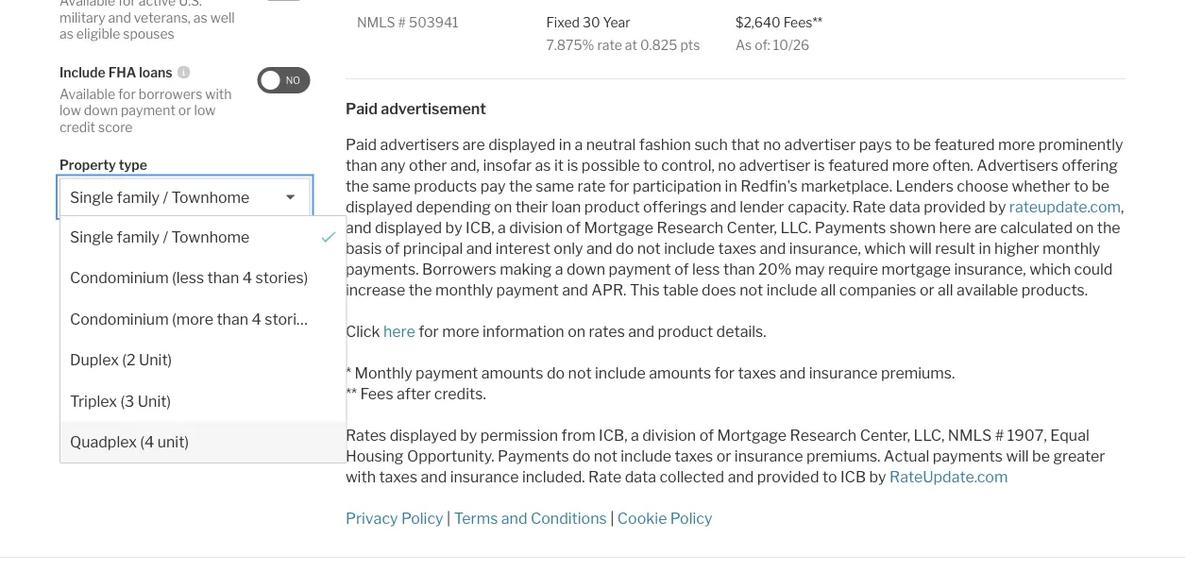 Task type: vqa. For each thing, say whether or not it's contained in the screenshot.
the include within * Monthly payment amounts do not include amounts for taxes and insurance premiums. ** Fees after credits.
yes



Task type: describe. For each thing, give the bounding box(es) containing it.
after
[[397, 384, 431, 403]]

0 vertical spatial featured
[[935, 135, 995, 153]]

payment up "this"
[[609, 260, 671, 278]]

down inside 'available for borrowers with low down payment or low credit score'
[[84, 102, 118, 118]]

fashion
[[639, 135, 691, 153]]

rateupdate.com
[[1010, 197, 1121, 216]]

property type element
[[59, 145, 301, 178]]

of up only
[[566, 218, 581, 236]]

actual
[[884, 447, 930, 465]]

property usage
[[59, 237, 157, 253]]

marketplace.
[[801, 176, 893, 195]]

insofar
[[483, 156, 532, 174]]

0 horizontal spatial be
[[914, 135, 931, 153]]

rate inside rates displayed by permission from icb, a division of mortgage research center, llc, nmls # 1907, equal housing opportunity. payments do not include taxes or insurance premiums. actual payments will be greater with taxes and insurance included. rate data collected and provided to icb by
[[589, 467, 622, 486]]

advertisers
[[977, 156, 1059, 174]]

displayed inside rates displayed by permission from icb, a division of mortgage research center, llc, nmls # 1907, equal housing opportunity. payments do not include taxes or insurance premiums. actual payments will be greater with taxes and insurance included. rate data collected and provided to icb by
[[390, 426, 457, 444]]

payment inside 'available for borrowers with low down payment or low credit score'
[[121, 102, 176, 118]]

1907,
[[1008, 426, 1047, 444]]

division inside , and displayed by icb, a division of mortgage research center, llc. payments shown here are calculated on the basis of principal and interest only and do not include taxes and insurance, which will result in higher monthly payments. borrowers making a down payment of less than 20% may require mortgage insurance, which could increase the monthly payment and apr. this table does not include all companies or all available products.
[[509, 218, 563, 236]]

score
[[98, 119, 133, 135]]

available for military
[[59, 0, 115, 9]]

all
[[83, 352, 99, 368]]

the down the payments.
[[409, 280, 432, 299]]

year
[[603, 14, 631, 30]]

pay
[[481, 176, 506, 195]]

may
[[795, 260, 825, 278]]

All radio
[[59, 339, 123, 380]]

not down 20%
[[740, 280, 763, 299]]

1 vertical spatial which
[[1030, 260, 1071, 278]]

llc,
[[914, 426, 945, 444]]

any
[[381, 156, 406, 174]]

this
[[630, 280, 660, 299]]

llc.
[[781, 218, 812, 236]]

than inside , and displayed by icb, a division of mortgage research center, llc. payments shown here are calculated on the basis of principal and interest only and do not include taxes and insurance, which will result in higher monthly payments. borrowers making a down payment of less than 20% may require mortgage insurance, which could increase the monthly payment and apr. this table does not include all companies or all available products.
[[724, 260, 755, 278]]

only
[[554, 239, 583, 257]]

1 family from the top
[[117, 188, 160, 207]]

product inside paid advertisers are displayed in a neutral fashion such that no advertiser pays to be featured more prominently than any other and, insofar as it is possible to control, no advertiser is featured more often. advertisers offering the same products pay the same rate for participation in redfin's marketplace. lenders choose whether to be displayed depending on their loan product offerings and lender capacity. rate data provided by
[[585, 197, 640, 216]]

rateupdate.com link
[[890, 467, 1008, 486]]

(more
[[172, 310, 213, 328]]

information
[[483, 322, 565, 340]]

lenders
[[896, 176, 954, 195]]

paid advertisers are displayed in a neutral fashion such that no advertiser pays to be featured more prominently than any other and, insofar as it is possible to control, no advertiser is featured more often. advertisers offering the same products pay the same rate for participation in redfin's marketplace. lenders choose whether to be displayed depending on their loan product offerings and lender capacity. rate data provided by
[[346, 135, 1124, 216]]

spouses
[[123, 26, 175, 42]]

shown
[[890, 218, 936, 236]]

1 horizontal spatial rates
[[589, 322, 625, 340]]

such
[[695, 135, 728, 153]]

0 horizontal spatial which
[[865, 239, 906, 257]]

than right (more
[[217, 310, 248, 328]]

update rates button
[[59, 395, 310, 433]]

include down 20%
[[767, 280, 818, 299]]

available
[[957, 280, 1019, 299]]

0 horizontal spatial insurance,
[[789, 239, 861, 257]]

rates displayed by permission from icb, a division of mortgage research center, llc, nmls # 1907, equal housing opportunity. payments do not include taxes or insurance premiums. actual payments will be greater with taxes and insurance included. rate data collected and provided to icb by
[[346, 426, 1106, 486]]

does
[[702, 280, 737, 299]]

1 vertical spatial insurance,
[[955, 260, 1026, 278]]

apr.
[[592, 280, 627, 299]]

whether
[[1012, 176, 1071, 195]]

property usage element
[[59, 226, 301, 259]]

1 vertical spatial no
[[718, 156, 736, 174]]

interest
[[496, 239, 551, 257]]

include
[[59, 64, 106, 80]]

research inside , and displayed by icb, a division of mortgage research center, llc. payments shown here are calculated on the basis of principal and interest only and do not include taxes and insurance, which will result in higher monthly payments. borrowers making a down payment of less than 20% may require mortgage insurance, which could increase the monthly payment and apr. this table does not include all companies or all available products.
[[657, 218, 724, 236]]

payments.
[[346, 260, 419, 278]]

fixed
[[546, 14, 580, 30]]

details.
[[717, 322, 767, 340]]

unit) for triplex (3 unit)
[[138, 392, 171, 410]]

for right the "here" "link"
[[419, 322, 439, 340]]

increase
[[346, 280, 405, 299]]

%
[[582, 37, 595, 53]]

paid advertisement
[[346, 99, 486, 117]]

condominium for condominium (more than 4 stories)
[[70, 310, 169, 328]]

2 is from the left
[[814, 156, 825, 174]]

credit
[[59, 119, 95, 135]]

option group containing all
[[59, 339, 310, 380]]

not inside rates displayed by permission from icb, a division of mortgage research center, llc, nmls # 1907, equal housing opportunity. payments do not include taxes or insurance premiums. actual payments will be greater with taxes and insurance included. rate data collected and provided to icb by
[[594, 447, 618, 465]]

payment down making
[[496, 280, 559, 299]]

1 policy from the left
[[401, 509, 444, 527]]

2 horizontal spatial be
[[1092, 176, 1110, 195]]

basis
[[346, 239, 382, 257]]

be inside rates displayed by permission from icb, a division of mortgage research center, llc, nmls # 1907, equal housing opportunity. payments do not include taxes or insurance premiums. actual payments will be greater with taxes and insurance included. rate data collected and provided to icb by
[[1032, 447, 1050, 465]]

0 vertical spatial nmls
[[357, 14, 395, 30]]

2 vertical spatial insurance
[[450, 467, 519, 486]]

0
[[149, 352, 158, 368]]

with inside rates displayed by permission from icb, a division of mortgage research center, llc, nmls # 1907, equal housing opportunity. payments do not include taxes or insurance premiums. actual payments will be greater with taxes and insurance included. rate data collected and provided to icb by
[[346, 467, 376, 486]]

are inside paid advertisers are displayed in a neutral fashion such that no advertiser pays to be featured more prominently than any other and, insofar as it is possible to control, no advertiser is featured more often. advertisers offering the same products pay the same rate for participation in redfin's marketplace. lenders choose whether to be displayed depending on their loan product offerings and lender capacity. rate data provided by
[[463, 135, 485, 153]]

offerings
[[643, 197, 707, 216]]

taxes inside , and displayed by icb, a division of mortgage research center, llc. payments shown here are calculated on the basis of principal and interest only and do not include taxes and insurance, which will result in higher monthly payments. borrowers making a down payment of less than 20% may require mortgage insurance, which could increase the monthly payment and apr. this table does not include all companies or all available products.
[[718, 239, 757, 257]]

redfin's
[[741, 176, 798, 195]]

and inside available for active u.s. military and veterans, as well as eligible spouses
[[108, 9, 131, 25]]

higher
[[995, 239, 1040, 257]]

the up their
[[509, 176, 533, 195]]

to down offering
[[1074, 176, 1089, 195]]

of up the payments.
[[385, 239, 400, 257]]

for inside available for active u.s. military and veterans, as well as eligible spouses
[[118, 0, 136, 9]]

2 amounts from the left
[[649, 363, 711, 382]]

0 horizontal spatial #
[[398, 14, 406, 30]]

mortgage
[[882, 260, 951, 278]]

payment inside the "* monthly payment amounts do not include amounts for taxes and insurance premiums. ** fees after credits."
[[416, 363, 478, 382]]

borrowers
[[139, 86, 202, 102]]

1 vertical spatial advertiser
[[739, 156, 811, 174]]

taxes up collected
[[675, 447, 713, 465]]

1 / from the top
[[163, 188, 168, 207]]

include up less
[[664, 239, 715, 257]]

making
[[500, 260, 552, 278]]

at
[[625, 37, 638, 53]]

to down the fashion
[[644, 156, 658, 174]]

1 single from the top
[[70, 188, 113, 207]]

property for property usage
[[59, 237, 116, 253]]

will inside rates displayed by permission from icb, a division of mortgage research center, llc, nmls # 1907, equal housing opportunity. payments do not include taxes or insurance premiums. actual payments will be greater with taxes and insurance included. rate data collected and provided to icb by
[[1006, 447, 1029, 465]]

equal
[[1051, 426, 1090, 444]]

advertisers
[[380, 135, 459, 153]]

/ inside 'dialog'
[[163, 227, 168, 246]]

icb
[[841, 467, 866, 486]]

rates
[[346, 426, 387, 444]]

1 horizontal spatial as
[[193, 9, 207, 25]]

products
[[414, 176, 477, 195]]

type
[[119, 157, 147, 173]]

usage
[[119, 237, 157, 253]]

that
[[731, 135, 760, 153]]

privacy
[[346, 509, 398, 527]]

of:
[[755, 37, 771, 53]]

**
[[346, 384, 357, 403]]

for inside 'available for borrowers with low down payment or low credit score'
[[118, 86, 136, 102]]

1 horizontal spatial product
[[658, 322, 713, 340]]

1 vertical spatial here
[[383, 322, 415, 340]]

do inside rates displayed by permission from icb, a division of mortgage research center, llc, nmls # 1907, equal housing opportunity. payments do not include taxes or insurance premiums. actual payments will be greater with taxes and insurance included. rate data collected and provided to icb by
[[573, 447, 591, 465]]

of inside rates displayed by permission from icb, a division of mortgage research center, llc, nmls # 1907, equal housing opportunity. payments do not include taxes or insurance premiums. actual payments will be greater with taxes and insurance included. rate data collected and provided to icb by
[[700, 426, 714, 444]]

research inside rates displayed by permission from icb, a division of mortgage research center, llc, nmls # 1907, equal housing opportunity. payments do not include taxes or insurance premiums. actual payments will be greater with taxes and insurance included. rate data collected and provided to icb by
[[790, 426, 857, 444]]

1 all from the left
[[821, 280, 836, 299]]

paid for paid advertisement
[[346, 99, 378, 117]]

triplex (3 unit)
[[70, 392, 171, 410]]

,
[[1121, 197, 1124, 216]]

1 amounts from the left
[[481, 363, 544, 382]]

principal
[[403, 239, 463, 257]]

0 horizontal spatial in
[[559, 135, 571, 153]]

veterans,
[[134, 9, 191, 25]]

permission
[[481, 426, 558, 444]]

a up interest
[[498, 218, 506, 236]]

payments inside rates displayed by permission from icb, a division of mortgage research center, llc, nmls # 1907, equal housing opportunity. payments do not include taxes or insurance premiums. actual payments will be greater with taxes and insurance included. rate data collected and provided to icb by
[[498, 447, 569, 465]]

of up table
[[675, 260, 689, 278]]

down inside , and displayed by icb, a division of mortgage research center, llc. payments shown here are calculated on the basis of principal and interest only and do not include taxes and insurance, which will result in higher monthly payments. borrowers making a down payment of less than 20% may require mortgage insurance, which could increase the monthly payment and apr. this table does not include all companies or all available products.
[[567, 260, 606, 278]]

0 vertical spatial advertiser
[[785, 135, 856, 153]]

residence
[[129, 269, 198, 287]]

nmls inside rates displayed by permission from icb, a division of mortgage research center, llc, nmls # 1907, equal housing opportunity. payments do not include taxes or insurance premiums. actual payments will be greater with taxes and insurance included. rate data collected and provided to icb by
[[948, 426, 992, 444]]

pts
[[680, 37, 700, 53]]

premiums. inside rates displayed by permission from icb, a division of mortgage research center, llc, nmls # 1907, equal housing opportunity. payments do not include taxes or insurance premiums. actual payments will be greater with taxes and insurance included. rate data collected and provided to icb by
[[807, 447, 881, 465]]

credits.
[[434, 384, 486, 403]]

division inside rates displayed by permission from icb, a division of mortgage research center, llc, nmls # 1907, equal housing opportunity. payments do not include taxes or insurance premiums. actual payments will be greater with taxes and insurance included. rate data collected and provided to icb by
[[643, 426, 696, 444]]

1 vertical spatial as
[[59, 26, 73, 42]]

their
[[515, 197, 548, 216]]

1 | from the left
[[447, 509, 451, 527]]

lender
[[740, 197, 785, 216]]

and inside the "* monthly payment amounts do not include amounts for taxes and insurance premiums. ** fees after credits."
[[780, 363, 806, 382]]

displayed up insofar
[[489, 135, 556, 153]]

neutral
[[586, 135, 636, 153]]

update rates
[[139, 405, 231, 424]]

2 policy from the left
[[671, 509, 713, 527]]

rate inside paid advertisers are displayed in a neutral fashion such that no advertiser pays to be featured more prominently than any other and, insofar as it is possible to control, no advertiser is featured more often. advertisers offering the same products pay the same rate for participation in redfin's marketplace. lenders choose whether to be displayed depending on their loan product offerings and lender capacity. rate data provided by
[[853, 197, 886, 216]]

0 vertical spatial more
[[998, 135, 1036, 153]]

opportunity.
[[407, 447, 495, 465]]

pays
[[859, 135, 892, 153]]

in inside , and displayed by icb, a division of mortgage research center, llc. payments shown here are calculated on the basis of principal and interest only and do not include taxes and insurance, which will result in higher monthly payments. borrowers making a down payment of less than 20% may require mortgage insurance, which could increase the monthly payment and apr. this table does not include all companies or all available products.
[[979, 239, 991, 257]]

rateupdate.com link
[[1010, 197, 1121, 216]]

by right icb
[[869, 467, 887, 486]]

0 radio
[[122, 339, 185, 380]]

1 horizontal spatial on
[[568, 322, 586, 340]]

borrowers
[[422, 260, 497, 278]]

fha
[[108, 64, 136, 80]]

1 low from the left
[[59, 102, 81, 118]]

1 horizontal spatial insurance
[[735, 447, 803, 465]]

available for active u.s. military and veterans, as well as eligible spouses
[[59, 0, 235, 42]]

by up opportunity.
[[460, 426, 477, 444]]

unit)
[[158, 433, 189, 451]]

do inside the "* monthly payment amounts do not include amounts for taxes and insurance premiums. ** fees after credits."
[[547, 363, 565, 382]]

will inside , and displayed by icb, a division of mortgage research center, llc. payments shown here are calculated on the basis of principal and interest only and do not include taxes and insurance, which will result in higher monthly payments. borrowers making a down payment of less than 20% may require mortgage insurance, which could increase the monthly payment and apr. this table does not include all companies or all available products.
[[909, 239, 932, 257]]

(2
[[122, 351, 136, 369]]

here inside , and displayed by icb, a division of mortgage research center, llc. payments shown here are calculated on the basis of principal and interest only and do not include taxes and insurance, which will result in higher monthly payments. borrowers making a down payment of less than 20% may require mortgage insurance, which could increase the monthly payment and apr. this table does not include all companies or all available products.
[[939, 218, 971, 236]]



Task type: locate. For each thing, give the bounding box(es) containing it.
condominium down the 'property usage'
[[70, 268, 169, 287]]

offering
[[1062, 156, 1118, 174]]

0 horizontal spatial mortgage
[[584, 218, 654, 236]]

for inside paid advertisers are displayed in a neutral fashion such that no advertiser pays to be featured more prominently than any other and, insofar as it is possible to control, no advertiser is featured more often. advertisers offering the same products pay the same rate for participation in redfin's marketplace. lenders choose whether to be displayed depending on their loan product offerings and lender capacity. rate data provided by
[[609, 176, 630, 195]]

single family / townhome
[[70, 188, 250, 207], [70, 227, 250, 246]]

0 horizontal spatial division
[[509, 218, 563, 236]]

0 vertical spatial icb,
[[466, 218, 495, 236]]

1 vertical spatial down
[[567, 260, 606, 278]]

on down pay
[[494, 197, 512, 216]]

center, inside rates displayed by permission from icb, a division of mortgage research center, llc, nmls # 1907, equal housing opportunity. payments do not include taxes or insurance premiums. actual payments will be greater with taxes and insurance included. rate data collected and provided to icb by
[[860, 426, 911, 444]]

0 horizontal spatial center,
[[727, 218, 777, 236]]

2 horizontal spatial on
[[1076, 218, 1094, 236]]

provided inside rates displayed by permission from icb, a division of mortgage research center, llc, nmls # 1907, equal housing opportunity. payments do not include taxes or insurance premiums. actual payments will be greater with taxes and insurance included. rate data collected and provided to icb by
[[757, 467, 819, 486]]

2 single family / townhome from the top
[[70, 227, 250, 246]]

1 horizontal spatial monthly
[[1043, 239, 1101, 257]]

1 vertical spatial division
[[643, 426, 696, 444]]

payment down borrowers
[[121, 102, 176, 118]]

click
[[346, 322, 380, 340]]

0 vertical spatial insurance,
[[789, 239, 861, 257]]

available
[[59, 0, 115, 9], [59, 86, 115, 102]]

1 property from the top
[[59, 157, 116, 173]]

or
[[178, 102, 191, 118], [920, 280, 935, 299], [717, 447, 731, 465]]

0 - 1 radio
[[184, 339, 248, 380]]

a inside rates displayed by permission from icb, a division of mortgage research center, llc, nmls # 1907, equal housing opportunity. payments do not include taxes or insurance premiums. actual payments will be greater with taxes and insurance included. rate data collected and provided to icb by
[[631, 426, 639, 444]]

4 for (more
[[252, 310, 262, 328]]

single up primary in the left of the page
[[70, 227, 113, 246]]

paid
[[346, 99, 378, 117], [346, 135, 377, 153]]

displayed inside , and displayed by icb, a division of mortgage research center, llc. payments shown here are calculated on the basis of principal and interest only and do not include taxes and insurance, which will result in higher monthly payments. borrowers making a down payment of less than 20% may require mortgage insurance, which could increase the monthly payment and apr. this table does not include all companies or all available products.
[[375, 218, 442, 236]]

are up result at top right
[[975, 218, 997, 236]]

center,
[[727, 218, 777, 236], [860, 426, 911, 444]]

icb,
[[466, 218, 495, 236], [599, 426, 628, 444]]

more up lenders
[[892, 156, 929, 174]]

all down may
[[821, 280, 836, 299]]

0 horizontal spatial all
[[821, 280, 836, 299]]

0 vertical spatial with
[[205, 86, 232, 102]]

featured up the often.
[[935, 135, 995, 153]]

division down their
[[509, 218, 563, 236]]

a down only
[[555, 260, 563, 278]]

rate inside fixed 30 year 7.875 % rate at 0.825 pts
[[597, 37, 622, 53]]

or inside 'available for borrowers with low down payment or low credit score'
[[178, 102, 191, 118]]

10/26
[[773, 37, 810, 53]]

0 horizontal spatial is
[[567, 156, 578, 174]]

for down the details.
[[715, 363, 735, 382]]

capacity.
[[788, 197, 850, 216]]

$2,640
[[736, 14, 781, 30]]

0 vertical spatial no
[[763, 135, 781, 153]]

0 horizontal spatial insurance
[[450, 467, 519, 486]]

payment up "credits."
[[416, 363, 478, 382]]

for left active
[[118, 0, 136, 9]]

2 townhome from the top
[[171, 227, 250, 246]]

single family / townhome up residence
[[70, 227, 250, 246]]

or up collected
[[717, 447, 731, 465]]

1 horizontal spatial mortgage
[[717, 426, 787, 444]]

property for property type
[[59, 157, 116, 173]]

is
[[567, 156, 578, 174], [814, 156, 825, 174]]

displayed
[[489, 135, 556, 153], [346, 197, 413, 216], [375, 218, 442, 236], [390, 426, 457, 444]]

2 vertical spatial be
[[1032, 447, 1050, 465]]

or down "mortgage"
[[920, 280, 935, 299]]

0 horizontal spatial product
[[585, 197, 640, 216]]

low down borrowers
[[194, 102, 216, 118]]

loans
[[139, 64, 173, 80]]

do
[[616, 239, 634, 257], [547, 363, 565, 382], [573, 447, 591, 465]]

1 horizontal spatial is
[[814, 156, 825, 174]]

product down table
[[658, 322, 713, 340]]

1 same from the left
[[372, 176, 411, 195]]

single down property type
[[70, 188, 113, 207]]

condominium for condominium (less than 4 stories)
[[70, 268, 169, 287]]

from
[[562, 426, 596, 444]]

1 horizontal spatial rate
[[853, 197, 886, 216]]

policy right privacy
[[401, 509, 444, 527]]

nmls left 503941 at left
[[357, 14, 395, 30]]

featured up marketplace.
[[829, 156, 889, 174]]

click here for more information on rates and product details.
[[346, 322, 767, 340]]

insurance inside the "* monthly payment amounts do not include amounts for taxes and insurance premiums. ** fees after credits."
[[809, 363, 878, 382]]

dialog
[[59, 215, 347, 464]]

and inside paid advertisers are displayed in a neutral fashion such that no advertiser pays to be featured more prominently than any other and, insofar as it is possible to control, no advertiser is featured more often. advertisers offering the same products pay the same rate for participation in redfin's marketplace. lenders choose whether to be displayed depending on their loan product offerings and lender capacity. rate data provided by
[[710, 197, 737, 216]]

include inside the "* monthly payment amounts do not include amounts for taxes and insurance premiums. ** fees after credits."
[[595, 363, 646, 382]]

to left icb
[[823, 467, 837, 486]]

no down such
[[718, 156, 736, 174]]

0 vertical spatial rates
[[589, 322, 625, 340]]

research up icb
[[790, 426, 857, 444]]

unit) right (2
[[139, 351, 172, 369]]

2 low from the left
[[194, 102, 216, 118]]

or inside rates displayed by permission from icb, a division of mortgage research center, llc, nmls # 1907, equal housing opportunity. payments do not include taxes or insurance premiums. actual payments will be greater with taxes and insurance included. rate data collected and provided to icb by
[[717, 447, 731, 465]]

center, down lender
[[727, 218, 777, 236]]

1 vertical spatial paid
[[346, 135, 377, 153]]

0 horizontal spatial no
[[718, 156, 736, 174]]

#
[[398, 14, 406, 30], [995, 426, 1004, 444]]

same down any on the top of page
[[372, 176, 411, 195]]

0 vertical spatial property
[[59, 157, 116, 173]]

provided left icb
[[757, 467, 819, 486]]

included.
[[522, 467, 585, 486]]

will down 1907,
[[1006, 447, 1029, 465]]

privacy policy | terms and conditions | cookie policy
[[346, 509, 713, 527]]

more right the "here" "link"
[[442, 322, 479, 340]]

of up collected
[[700, 426, 714, 444]]

displayed up opportunity.
[[390, 426, 457, 444]]

a down the "* monthly payment amounts do not include amounts for taxes and insurance premiums. ** fees after credits."
[[631, 426, 639, 444]]

1 vertical spatial in
[[725, 176, 737, 195]]

2 all from the left
[[938, 280, 954, 299]]

will up "mortgage"
[[909, 239, 932, 257]]

available inside available for active u.s. military and veterans, as well as eligible spouses
[[59, 0, 115, 9]]

0 horizontal spatial low
[[59, 102, 81, 118]]

0 horizontal spatial rate
[[589, 467, 622, 486]]

rate down from
[[589, 467, 622, 486]]

0 vertical spatial paid
[[346, 99, 378, 117]]

1 horizontal spatial are
[[975, 218, 997, 236]]

1 horizontal spatial with
[[346, 467, 376, 486]]

1 horizontal spatial division
[[643, 426, 696, 444]]

1 - 2 radio
[[247, 339, 310, 380]]

division up collected
[[643, 426, 696, 444]]

with down housing
[[346, 467, 376, 486]]

taxes down housing
[[379, 467, 418, 486]]

1 condominium from the top
[[70, 268, 169, 287]]

1 vertical spatial single
[[70, 227, 113, 246]]

icb, inside , and displayed by icb, a division of mortgage research center, llc. payments shown here are calculated on the basis of principal and interest only and do not include taxes and insurance, which will result in higher monthly payments. borrowers making a down payment of less than 20% may require mortgage insurance, which could increase the monthly payment and apr. this table does not include all companies or all available products.
[[466, 218, 495, 236]]

data inside rates displayed by permission from icb, a division of mortgage research center, llc, nmls # 1907, equal housing opportunity. payments do not include taxes or insurance premiums. actual payments will be greater with taxes and insurance included. rate data collected and provided to icb by
[[625, 467, 656, 486]]

and,
[[450, 156, 480, 174]]

down up score
[[84, 102, 118, 118]]

amounts down table
[[649, 363, 711, 382]]

than
[[346, 156, 377, 174], [724, 260, 755, 278], [207, 268, 239, 287], [217, 310, 248, 328]]

with inside 'available for borrowers with low down payment or low credit score'
[[205, 86, 232, 102]]

0 horizontal spatial here
[[383, 322, 415, 340]]

2 same from the left
[[536, 176, 574, 195]]

not inside the "* monthly payment amounts do not include amounts for taxes and insurance premiums. ** fees after credits."
[[568, 363, 592, 382]]

/ right usage
[[163, 227, 168, 246]]

2 available from the top
[[59, 86, 115, 102]]

with right borrowers
[[205, 86, 232, 102]]

condominium
[[70, 268, 169, 287], [70, 310, 169, 328]]

1 horizontal spatial which
[[1030, 260, 1071, 278]]

are inside , and displayed by icb, a division of mortgage research center, llc. payments shown here are calculated on the basis of principal and interest only and do not include taxes and insurance, which will result in higher monthly payments. borrowers making a down payment of less than 20% may require mortgage insurance, which could increase the monthly payment and apr. this table does not include all companies or all available products.
[[975, 218, 997, 236]]

amounts down information in the bottom of the page
[[481, 363, 544, 382]]

unit) right (3
[[138, 392, 171, 410]]

rates down apr.
[[589, 322, 625, 340]]

0 vertical spatial single
[[70, 188, 113, 207]]

0 horizontal spatial amounts
[[481, 363, 544, 382]]

1 vertical spatial research
[[790, 426, 857, 444]]

paid for paid advertisers are displayed in a neutral fashion such that no advertiser pays to be featured more prominently than any other and, insofar as it is possible to control, no advertiser is featured more often. advertisers offering the same products pay the same rate for participation in redfin's marketplace. lenders choose whether to be displayed depending on their loan product offerings and lender capacity. rate data provided by
[[346, 135, 377, 153]]

2 paid from the top
[[346, 135, 377, 153]]

featured
[[935, 135, 995, 153], [829, 156, 889, 174]]

available for low
[[59, 86, 115, 102]]

payments down permission
[[498, 447, 569, 465]]

0 horizontal spatial payments
[[498, 447, 569, 465]]

1 vertical spatial nmls
[[948, 426, 992, 444]]

single family / townhome down property type element
[[70, 188, 250, 207]]

by down choose
[[989, 197, 1006, 216]]

# left 503941 at left
[[398, 14, 406, 30]]

0 vertical spatial down
[[84, 102, 118, 118]]

rate inside paid advertisers are displayed in a neutral fashion such that no advertiser pays to be featured more prominently than any other and, insofar as it is possible to control, no advertiser is featured more often. advertisers offering the same products pay the same rate for participation in redfin's marketplace. lenders choose whether to be displayed depending on their loan product offerings and lender capacity. rate data provided by
[[578, 176, 606, 195]]

# inside rates displayed by permission from icb, a division of mortgage research center, llc, nmls # 1907, equal housing opportunity. payments do not include taxes or insurance premiums. actual payments will be greater with taxes and insurance included. rate data collected and provided to icb by
[[995, 426, 1004, 444]]

single
[[70, 188, 113, 207], [70, 227, 113, 246]]

2 single from the top
[[70, 227, 113, 246]]

0 vertical spatial monthly
[[1043, 239, 1101, 257]]

dialog containing single family / townhome
[[59, 215, 347, 464]]

2 horizontal spatial or
[[920, 280, 935, 299]]

townhome up the single family / townhome element
[[171, 188, 250, 207]]

on inside , and displayed by icb, a division of mortgage research center, llc. payments shown here are calculated on the basis of principal and interest only and do not include taxes and insurance, which will result in higher monthly payments. borrowers making a down payment of less than 20% may require mortgage insurance, which could increase the monthly payment and apr. this table does not include all companies or all available products.
[[1076, 218, 1094, 236]]

, and displayed by icb, a division of mortgage research center, llc. payments shown here are calculated on the basis of principal and interest only and do not include taxes and insurance, which will result in higher monthly payments. borrowers making a down payment of less than 20% may require mortgage insurance, which could increase the monthly payment and apr. this table does not include all companies or all available products.
[[346, 197, 1124, 299]]

1 horizontal spatial or
[[717, 447, 731, 465]]

1 townhome from the top
[[171, 188, 250, 207]]

0 vertical spatial division
[[509, 218, 563, 236]]

stories) for condominium (more than 4 stories)
[[265, 310, 317, 328]]

to inside rates displayed by permission from icb, a division of mortgage research center, llc, nmls # 1907, equal housing opportunity. payments do not include taxes or insurance premiums. actual payments will be greater with taxes and insurance included. rate data collected and provided to icb by
[[823, 467, 837, 486]]

a left "neutral"
[[575, 135, 583, 153]]

provided inside paid advertisers are displayed in a neutral fashion such that no advertiser pays to be featured more prominently than any other and, insofar as it is possible to control, no advertiser is featured more often. advertisers offering the same products pay the same rate for participation in redfin's marketplace. lenders choose whether to be displayed depending on their loan product offerings and lender capacity. rate data provided by
[[924, 197, 986, 216]]

available up the military in the top of the page
[[59, 0, 115, 9]]

include up from
[[595, 363, 646, 382]]

0 horizontal spatial with
[[205, 86, 232, 102]]

option group
[[59, 339, 310, 380]]

1 vertical spatial stories)
[[265, 310, 317, 328]]

1 vertical spatial townhome
[[171, 227, 250, 246]]

2 vertical spatial do
[[573, 447, 591, 465]]

by down depending
[[445, 218, 462, 236]]

a inside paid advertisers are displayed in a neutral fashion such that no advertiser pays to be featured more prominently than any other and, insofar as it is possible to control, no advertiser is featured more often. advertisers offering the same products pay the same rate for participation in redfin's marketplace. lenders choose whether to be displayed depending on their loan product offerings and lender capacity. rate data provided by
[[575, 135, 583, 153]]

1 available from the top
[[59, 0, 115, 9]]

or inside , and displayed by icb, a division of mortgage research center, llc. payments shown here are calculated on the basis of principal and interest only and do not include taxes and insurance, which will result in higher monthly payments. borrowers making a down payment of less than 20% may require mortgage insurance, which could increase the monthly payment and apr. this table does not include all companies or all available products.
[[920, 280, 935, 299]]

1 vertical spatial are
[[975, 218, 997, 236]]

include inside rates displayed by permission from icb, a division of mortgage research center, llc, nmls # 1907, equal housing opportunity. payments do not include taxes or insurance premiums. actual payments will be greater with taxes and insurance included. rate data collected and provided to icb by
[[621, 447, 672, 465]]

be down 1907,
[[1032, 447, 1050, 465]]

the up basis
[[346, 176, 369, 195]]

1 is from the left
[[567, 156, 578, 174]]

0 vertical spatial unit)
[[139, 351, 172, 369]]

2 horizontal spatial more
[[998, 135, 1036, 153]]

1 vertical spatial /
[[163, 227, 168, 246]]

1 vertical spatial more
[[892, 156, 929, 174]]

on
[[494, 197, 512, 216], [1076, 218, 1094, 236], [568, 322, 586, 340]]

mortgage inside rates displayed by permission from icb, a division of mortgage research center, llc, nmls # 1907, equal housing opportunity. payments do not include taxes or insurance premiums. actual payments will be greater with taxes and insurance included. rate data collected and provided to icb by
[[717, 426, 787, 444]]

insurance, up available
[[955, 260, 1026, 278]]

townhome inside the single family / townhome element
[[171, 227, 250, 246]]

1 vertical spatial rates
[[194, 405, 231, 424]]

family down type
[[117, 188, 160, 207]]

for inside the "* monthly payment amounts do not include amounts for taxes and insurance premiums. ** fees after credits."
[[715, 363, 735, 382]]

down
[[84, 102, 118, 118], [567, 260, 606, 278]]

0 horizontal spatial down
[[84, 102, 118, 118]]

1 horizontal spatial will
[[1006, 447, 1029, 465]]

icb, inside rates displayed by permission from icb, a division of mortgage research center, llc, nmls # 1907, equal housing opportunity. payments do not include taxes or insurance premiums. actual payments will be greater with taxes and insurance included. rate data collected and provided to icb by
[[599, 426, 628, 444]]

conditions
[[531, 509, 607, 527]]

1 vertical spatial do
[[547, 363, 565, 382]]

mortgage
[[584, 218, 654, 236], [717, 426, 787, 444]]

/ down property type element
[[163, 188, 168, 207]]

do down from
[[573, 447, 591, 465]]

paid left advertisers
[[346, 135, 377, 153]]

by inside , and displayed by icb, a division of mortgage research center, llc. payments shown here are calculated on the basis of principal and interest only and do not include taxes and insurance, which will result in higher monthly payments. borrowers making a down payment of less than 20% may require mortgage insurance, which could increase the monthly payment and apr. this table does not include all companies or all available products.
[[445, 218, 462, 236]]

greater
[[1054, 447, 1106, 465]]

fixed 30 year 7.875 % rate at 0.825 pts
[[546, 14, 700, 53]]

4 for (less
[[242, 268, 252, 287]]

0 horizontal spatial on
[[494, 197, 512, 216]]

0 horizontal spatial monthly
[[435, 280, 493, 299]]

monthly
[[355, 363, 412, 382]]

property
[[59, 157, 116, 173], [59, 237, 116, 253]]

rate down possible
[[578, 176, 606, 195]]

policy down collected
[[671, 509, 713, 527]]

2 vertical spatial more
[[442, 322, 479, 340]]

table
[[663, 280, 699, 299]]

stories) for condominium (less than 4 stories)
[[255, 268, 308, 287]]

data inside paid advertisers are displayed in a neutral fashion such that no advertiser pays to be featured more prominently than any other and, insofar as it is possible to control, no advertiser is featured more often. advertisers offering the same products pay the same rate for participation in redfin's marketplace. lenders choose whether to be displayed depending on their loan product offerings and lender capacity. rate data provided by
[[889, 197, 921, 216]]

1 horizontal spatial here
[[939, 218, 971, 236]]

not up "this"
[[637, 239, 661, 257]]

payments inside , and displayed by icb, a division of mortgage research center, llc. payments shown here are calculated on the basis of principal and interest only and do not include taxes and insurance, which will result in higher monthly payments. borrowers making a down payment of less than 20% may require mortgage insurance, which could increase the monthly payment and apr. this table does not include all companies or all available products.
[[815, 218, 887, 236]]

choose
[[957, 176, 1009, 195]]

property down credit
[[59, 157, 116, 173]]

0 horizontal spatial featured
[[829, 156, 889, 174]]

2 condominium from the top
[[70, 310, 169, 328]]

1 vertical spatial property
[[59, 237, 116, 253]]

which down shown
[[865, 239, 906, 257]]

prominently
[[1039, 135, 1124, 153]]

fees**
[[784, 14, 823, 30]]

1 vertical spatial single family / townhome
[[70, 227, 250, 246]]

| left cookie
[[610, 509, 614, 527]]

terms
[[454, 509, 498, 527]]

a
[[575, 135, 583, 153], [498, 218, 506, 236], [555, 260, 563, 278], [631, 426, 639, 444]]

2 | from the left
[[610, 509, 614, 527]]

unit)
[[139, 351, 172, 369], [138, 392, 171, 410]]

1 horizontal spatial no
[[763, 135, 781, 153]]

paid inside paid advertisers are displayed in a neutral fashion such that no advertiser pays to be featured more prominently than any other and, insofar as it is possible to control, no advertiser is featured more often. advertisers offering the same products pay the same rate for participation in redfin's marketplace. lenders choose whether to be displayed depending on their loan product offerings and lender capacity. rate data provided by
[[346, 135, 377, 153]]

as down u.s.
[[193, 9, 207, 25]]

rates inside button
[[194, 405, 231, 424]]

be up lenders
[[914, 135, 931, 153]]

1 horizontal spatial down
[[567, 260, 606, 278]]

0 vertical spatial product
[[585, 197, 640, 216]]

for
[[118, 0, 136, 9], [118, 86, 136, 102], [609, 176, 630, 195], [419, 322, 439, 340], [715, 363, 735, 382]]

to right "pays"
[[896, 135, 910, 153]]

4 right (less
[[242, 268, 252, 287]]

/
[[163, 188, 168, 207], [163, 227, 168, 246]]

do down click here for more information on rates and product details.
[[547, 363, 565, 382]]

rate down marketplace.
[[853, 197, 886, 216]]

0 horizontal spatial rates
[[194, 405, 231, 424]]

for down fha
[[118, 86, 136, 102]]

0 vertical spatial here
[[939, 218, 971, 236]]

(3
[[120, 392, 134, 410]]

mortgage down offerings
[[584, 218, 654, 236]]

fees
[[360, 384, 394, 403]]

list box
[[59, 178, 347, 464]]

1 paid from the top
[[346, 99, 378, 117]]

1 horizontal spatial center,
[[860, 426, 911, 444]]

0 horizontal spatial research
[[657, 218, 724, 236]]

all down "mortgage"
[[938, 280, 954, 299]]

as inside paid advertisers are displayed in a neutral fashion such that no advertiser pays to be featured more prominently than any other and, insofar as it is possible to control, no advertiser is featured more often. advertisers offering the same products pay the same rate for participation in redfin's marketplace. lenders choose whether to be displayed depending on their loan product offerings and lender capacity. rate data provided by
[[535, 156, 551, 174]]

the up could
[[1097, 218, 1121, 236]]

cookie
[[618, 509, 667, 527]]

taxes down the details.
[[738, 363, 777, 382]]

0 horizontal spatial data
[[625, 467, 656, 486]]

low up credit
[[59, 102, 81, 118]]

2 family from the top
[[117, 227, 160, 246]]

taxes up less
[[718, 239, 757, 257]]

rates
[[589, 322, 625, 340], [194, 405, 231, 424]]

unit) for duplex (2 unit)
[[139, 351, 172, 369]]

premiums. inside the "* monthly payment amounts do not include amounts for taxes and insurance premiums. ** fees after credits."
[[881, 363, 955, 382]]

0 vertical spatial data
[[889, 197, 921, 216]]

0 vertical spatial /
[[163, 188, 168, 207]]

housing
[[346, 447, 404, 465]]

are up and, at the left of the page
[[463, 135, 485, 153]]

here link
[[383, 322, 415, 340]]

1 horizontal spatial featured
[[935, 135, 995, 153]]

0 vertical spatial rate
[[597, 37, 622, 53]]

which up products.
[[1030, 260, 1071, 278]]

as left it
[[535, 156, 551, 174]]

1 horizontal spatial icb,
[[599, 426, 628, 444]]

in left redfin's
[[725, 176, 737, 195]]

2 horizontal spatial do
[[616, 239, 634, 257]]

as
[[736, 37, 752, 53]]

on inside paid advertisers are displayed in a neutral fashion such that no advertiser pays to be featured more prominently than any other and, insofar as it is possible to control, no advertiser is featured more often. advertisers offering the same products pay the same rate for participation in redfin's marketplace. lenders choose whether to be displayed depending on their loan product offerings and lender capacity. rate data provided by
[[494, 197, 512, 216]]

military
[[59, 9, 105, 25]]

1 horizontal spatial |
[[610, 509, 614, 527]]

single family / townhome element
[[60, 216, 346, 257]]

0 vertical spatial rate
[[853, 197, 886, 216]]

0 horizontal spatial or
[[178, 102, 191, 118]]

by inside paid advertisers are displayed in a neutral fashion such that no advertiser pays to be featured more prominently than any other and, insofar as it is possible to control, no advertiser is featured more often. advertisers offering the same products pay the same rate for participation in redfin's marketplace. lenders choose whether to be displayed depending on their loan product offerings and lender capacity. rate data provided by
[[989, 197, 1006, 216]]

rate
[[853, 197, 886, 216], [589, 467, 622, 486]]

0 horizontal spatial nmls
[[357, 14, 395, 30]]

0 vertical spatial available
[[59, 0, 115, 9]]

1 single family / townhome from the top
[[70, 188, 250, 207]]

monthly up could
[[1043, 239, 1101, 257]]

active
[[139, 0, 176, 9]]

companies
[[840, 280, 917, 299]]

2 / from the top
[[163, 227, 168, 246]]

in
[[559, 135, 571, 153], [725, 176, 737, 195], [979, 239, 991, 257]]

as
[[193, 9, 207, 25], [59, 26, 73, 42], [535, 156, 551, 174]]

provided down choose
[[924, 197, 986, 216]]

displayed down any on the top of page
[[346, 197, 413, 216]]

nmls # 503941
[[357, 14, 459, 30]]

duplex
[[70, 351, 119, 369]]

than inside paid advertisers are displayed in a neutral fashion such that no advertiser pays to be featured more prominently than any other and, insofar as it is possible to control, no advertiser is featured more often. advertisers offering the same products pay the same rate for participation in redfin's marketplace. lenders choose whether to be displayed depending on their loan product offerings and lender capacity. rate data provided by
[[346, 156, 377, 174]]

condominium (less than 4 stories)
[[70, 268, 308, 287]]

1 vertical spatial payments
[[498, 447, 569, 465]]

nmls
[[357, 14, 395, 30], [948, 426, 992, 444]]

rate
[[597, 37, 622, 53], [578, 176, 606, 195]]

product
[[585, 197, 640, 216], [658, 322, 713, 340]]

center, inside , and displayed by icb, a division of mortgage research center, llc. payments shown here are calculated on the basis of principal and interest only and do not include taxes and insurance, which will result in higher monthly payments. borrowers making a down payment of less than 20% may require mortgage insurance, which could increase the monthly payment and apr. this table does not include all companies or all available products.
[[727, 218, 777, 236]]

list box containing single family / townhome
[[59, 178, 347, 464]]

loan
[[552, 197, 581, 216]]

payment
[[121, 102, 176, 118], [609, 260, 671, 278], [496, 280, 559, 299], [416, 363, 478, 382]]

as down the military in the top of the page
[[59, 26, 73, 42]]

condominium (more than 4 stories)
[[70, 310, 317, 328]]

mortgage inside , and displayed by icb, a division of mortgage research center, llc. payments shown here are calculated on the basis of principal and interest only and do not include taxes and insurance, which will result in higher monthly payments. borrowers making a down payment of less than 20% may require mortgage insurance, which could increase the monthly payment and apr. this table does not include all companies or all available products.
[[584, 218, 654, 236]]

do inside , and displayed by icb, a division of mortgage research center, llc. payments shown here are calculated on the basis of principal and interest only and do not include taxes and insurance, which will result in higher monthly payments. borrowers making a down payment of less than 20% may require mortgage insurance, which could increase the monthly payment and apr. this table does not include all companies or all available products.
[[616, 239, 634, 257]]

icb, right from
[[599, 426, 628, 444]]

taxes inside the "* monthly payment amounts do not include amounts for taxes and insurance premiums. ** fees after credits."
[[738, 363, 777, 382]]

primary
[[70, 269, 125, 287]]

paid left "advertisement"
[[346, 99, 378, 117]]

1 horizontal spatial provided
[[924, 197, 986, 216]]

0 horizontal spatial more
[[442, 322, 479, 340]]

1 horizontal spatial be
[[1032, 447, 1050, 465]]

(less
[[172, 268, 204, 287]]

mortgage up collected
[[717, 426, 787, 444]]

0 vertical spatial premiums.
[[881, 363, 955, 382]]

0 vertical spatial do
[[616, 239, 634, 257]]

points
[[59, 316, 100, 332]]

2 property from the top
[[59, 237, 116, 253]]

available inside 'available for borrowers with low down payment or low credit score'
[[59, 86, 115, 102]]

0 vertical spatial be
[[914, 135, 931, 153]]

privacy policy link
[[346, 509, 444, 527]]

available for borrowers with low down payment or low credit score
[[59, 86, 232, 135]]

than right (less
[[207, 268, 239, 287]]

0 horizontal spatial icb,
[[466, 218, 495, 236]]

1 vertical spatial monthly
[[435, 280, 493, 299]]

eligible
[[76, 26, 120, 42]]



